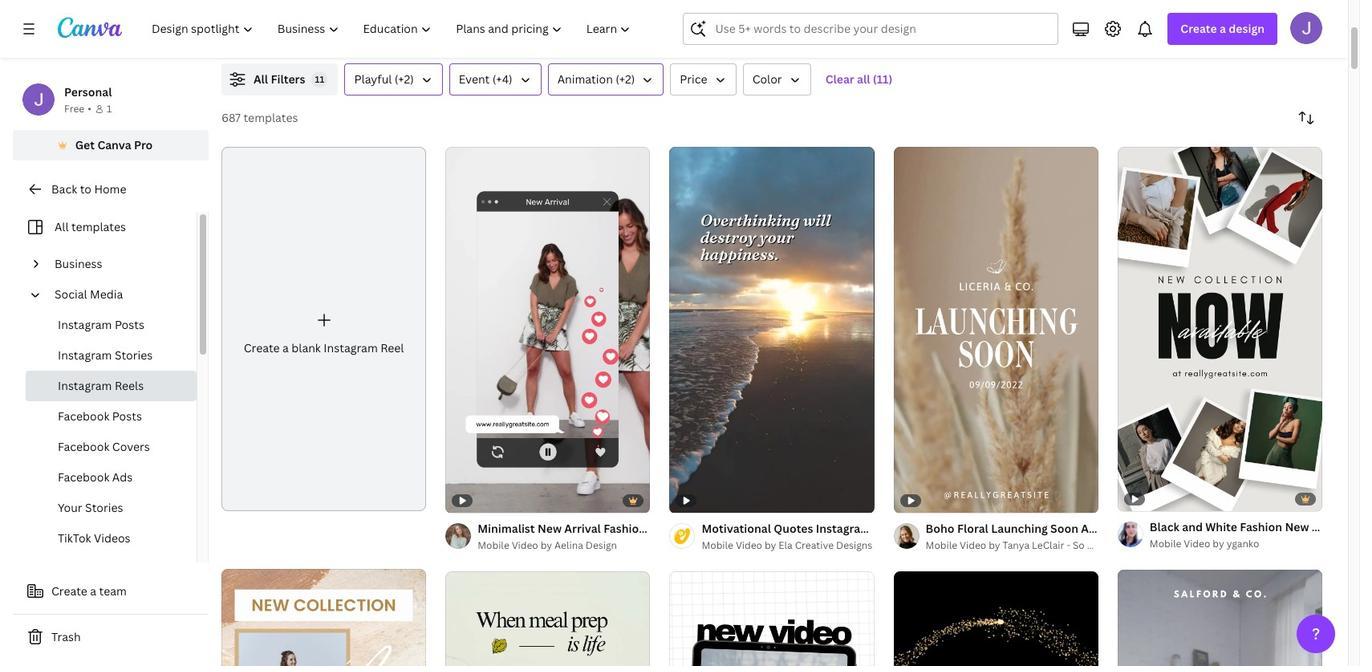 Task type: locate. For each thing, give the bounding box(es) containing it.
event (+4)
[[459, 71, 513, 87]]

(+2) inside the playful (+2) button
[[395, 71, 414, 87]]

1 horizontal spatial a
[[283, 340, 289, 355]]

stories
[[115, 348, 153, 363], [85, 500, 123, 515]]

reel
[[381, 340, 404, 355], [776, 521, 800, 536], [874, 521, 898, 536]]

all templates
[[55, 219, 126, 234]]

all templates link
[[22, 212, 187, 242]]

2 vertical spatial a
[[90, 584, 96, 599]]

posts for instagram posts
[[115, 317, 144, 332]]

0 horizontal spatial create
[[51, 584, 87, 599]]

motivational quotes instagram reel video mobile video by ela creative designs
[[702, 521, 932, 552]]

free
[[64, 102, 84, 116]]

boho
[[926, 521, 955, 536]]

leclair
[[1032, 538, 1065, 552]]

instagram up mobile video by ela creative designs link
[[719, 521, 773, 536]]

new inside minimalist new arrival fashion shop promo instagram reel mobile video by aelina design
[[538, 521, 562, 536]]

a inside "link"
[[283, 340, 289, 355]]

(+2)
[[395, 71, 414, 87], [616, 71, 635, 87]]

templates down back to home
[[71, 219, 126, 234]]

by left ela
[[765, 538, 776, 552]]

by down white
[[1213, 537, 1225, 550]]

new left collectio
[[1285, 519, 1310, 534]]

(+2) for animation (+2)
[[616, 71, 635, 87]]

(+2) right playful on the top of the page
[[395, 71, 414, 87]]

tiktok videos link
[[26, 523, 197, 554]]

0 horizontal spatial (+2)
[[395, 71, 414, 87]]

0 vertical spatial facebook
[[58, 409, 109, 424]]

motivational
[[702, 521, 771, 536]]

posts down reels at the left bottom of page
[[112, 409, 142, 424]]

clear all (11)
[[826, 71, 893, 87]]

1 vertical spatial all
[[55, 219, 69, 234]]

1 horizontal spatial (+2)
[[616, 71, 635, 87]]

1 horizontal spatial fashion
[[1240, 519, 1283, 534]]

mobile inside motivational quotes instagram reel video mobile video by ela creative designs
[[702, 538, 734, 552]]

0 vertical spatial a
[[1220, 21, 1226, 36]]

video down and
[[1184, 537, 1211, 550]]

create left blank
[[244, 340, 280, 355]]

launching
[[992, 521, 1048, 536]]

back
[[51, 181, 77, 197]]

2 vertical spatial facebook
[[58, 470, 109, 485]]

0 horizontal spatial templates
[[71, 219, 126, 234]]

tanya
[[1003, 538, 1030, 552]]

shop
[[649, 521, 677, 536]]

all
[[254, 71, 268, 87], [55, 219, 69, 234]]

fashion up design
[[604, 521, 646, 536]]

1
[[107, 102, 112, 116]]

a left team
[[90, 584, 96, 599]]

video up "yganko"
[[1209, 521, 1240, 536]]

None search field
[[683, 13, 1059, 45]]

all inside "link"
[[55, 219, 69, 234]]

instagram
[[58, 317, 112, 332], [324, 340, 378, 355], [58, 348, 112, 363], [58, 378, 112, 393], [719, 521, 773, 536], [816, 521, 871, 536]]

by left aelina
[[541, 538, 552, 552]]

0 vertical spatial posts
[[115, 317, 144, 332]]

create inside dropdown button
[[1181, 21, 1217, 36]]

facebook for facebook ads
[[58, 470, 109, 485]]

a
[[1220, 21, 1226, 36], [283, 340, 289, 355], [90, 584, 96, 599]]

video left floral on the bottom right of the page
[[900, 521, 932, 536]]

trash link
[[13, 621, 209, 653]]

a inside dropdown button
[[1220, 21, 1226, 36]]

animation (+2)
[[558, 71, 635, 87]]

0 horizontal spatial a
[[90, 584, 96, 599]]

facebook posts
[[58, 409, 142, 424]]

facebook
[[58, 409, 109, 424], [58, 439, 109, 454], [58, 470, 109, 485]]

instagram stories
[[58, 348, 153, 363]]

facebook ads link
[[26, 462, 197, 493]]

ela
[[779, 538, 793, 552]]

all
[[857, 71, 871, 87]]

1 horizontal spatial all
[[254, 71, 268, 87]]

1 facebook from the top
[[58, 409, 109, 424]]

back to home
[[51, 181, 126, 197]]

all for all templates
[[55, 219, 69, 234]]

instagram up the designs
[[816, 521, 871, 536]]

by inside boho floral launching soon announcement mobile video mobile video by tanya leclair - so swell studio
[[989, 538, 1001, 552]]

by inside the black and white fashion new collectio mobile video by yganko
[[1213, 537, 1225, 550]]

1 vertical spatial stories
[[85, 500, 123, 515]]

facebook down instagram reels at the bottom
[[58, 409, 109, 424]]

1 vertical spatial create
[[244, 340, 280, 355]]

11 filter options selected element
[[312, 71, 328, 87]]

stories down facebook ads link
[[85, 500, 123, 515]]

0 vertical spatial stories
[[115, 348, 153, 363]]

1 vertical spatial facebook
[[58, 439, 109, 454]]

mobile video by tanya leclair - so swell studio link
[[926, 538, 1145, 554]]

new up mobile video by aelina design link
[[538, 521, 562, 536]]

facebook covers link
[[26, 432, 197, 462]]

a inside button
[[90, 584, 96, 599]]

-
[[1067, 538, 1071, 552]]

posts down 'social media' link
[[115, 317, 144, 332]]

social
[[55, 287, 87, 302]]

covers
[[112, 439, 150, 454]]

fashion up "yganko"
[[1240, 519, 1283, 534]]

facebook up facebook ads
[[58, 439, 109, 454]]

stories up reels at the left bottom of page
[[115, 348, 153, 363]]

event
[[459, 71, 490, 87]]

new
[[1285, 519, 1310, 534], [538, 521, 562, 536]]

0 vertical spatial all
[[254, 71, 268, 87]]

minimalist
[[478, 521, 535, 536]]

1 horizontal spatial reel
[[776, 521, 800, 536]]

templates
[[244, 110, 298, 125], [71, 219, 126, 234]]

your stories link
[[26, 493, 197, 523]]

fashion for shop
[[604, 521, 646, 536]]

1 horizontal spatial create
[[244, 340, 280, 355]]

instagram up facebook posts at the bottom of the page
[[58, 378, 112, 393]]

1 (+2) from the left
[[395, 71, 414, 87]]

(+2) inside animation (+2) button
[[616, 71, 635, 87]]

2 horizontal spatial a
[[1220, 21, 1226, 36]]

video down floral on the bottom right of the page
[[960, 538, 987, 552]]

1 vertical spatial a
[[283, 340, 289, 355]]

1 vertical spatial posts
[[112, 409, 142, 424]]

facebook posts link
[[26, 401, 197, 432]]

create inside button
[[51, 584, 87, 599]]

by left tanya
[[989, 538, 1001, 552]]

a left blank
[[283, 340, 289, 355]]

0 vertical spatial templates
[[244, 110, 298, 125]]

create inside "link"
[[244, 340, 280, 355]]

0 horizontal spatial fashion
[[604, 521, 646, 536]]

fashion
[[1240, 519, 1283, 534], [604, 521, 646, 536]]

create for create a team
[[51, 584, 87, 599]]

swell
[[1087, 538, 1112, 552]]

black
[[1150, 519, 1180, 534]]

templates for 687 templates
[[244, 110, 298, 125]]

fashion inside the black and white fashion new collectio mobile video by yganko
[[1240, 519, 1283, 534]]

by
[[1213, 537, 1225, 550], [541, 538, 552, 552], [765, 538, 776, 552], [989, 538, 1001, 552]]

business
[[55, 256, 102, 271]]

facebook up the your stories
[[58, 470, 109, 485]]

color
[[753, 71, 782, 87]]

facebook for facebook posts
[[58, 409, 109, 424]]

price
[[680, 71, 708, 87]]

instagram right blank
[[324, 340, 378, 355]]

your
[[58, 500, 82, 515]]

boho floral launching soon announcement mobile video mobile video by tanya leclair - so swell studio
[[926, 521, 1240, 552]]

a left design
[[1220, 21, 1226, 36]]

design
[[586, 538, 617, 552]]

animation
[[558, 71, 613, 87]]

all down back
[[55, 219, 69, 234]]

video inside the black and white fashion new collectio mobile video by yganko
[[1184, 537, 1211, 550]]

collectio
[[1312, 519, 1361, 534]]

•
[[88, 102, 91, 116]]

1 horizontal spatial new
[[1285, 519, 1310, 534]]

2 vertical spatial create
[[51, 584, 87, 599]]

templates down all filters
[[244, 110, 298, 125]]

0 horizontal spatial all
[[55, 219, 69, 234]]

0 horizontal spatial reel
[[381, 340, 404, 355]]

facebook covers
[[58, 439, 150, 454]]

0 vertical spatial create
[[1181, 21, 1217, 36]]

create left team
[[51, 584, 87, 599]]

fashion inside minimalist new arrival fashion shop promo instagram reel mobile video by aelina design
[[604, 521, 646, 536]]

facebook for facebook covers
[[58, 439, 109, 454]]

2 (+2) from the left
[[616, 71, 635, 87]]

by inside motivational quotes instagram reel video mobile video by ela creative designs
[[765, 538, 776, 552]]

a for blank
[[283, 340, 289, 355]]

jacob simon image
[[1291, 12, 1323, 44]]

create for create a blank instagram reel
[[244, 340, 280, 355]]

1 horizontal spatial templates
[[244, 110, 298, 125]]

2 facebook from the top
[[58, 439, 109, 454]]

3 facebook from the top
[[58, 470, 109, 485]]

color button
[[743, 63, 811, 96]]

templates inside 'all templates' "link"
[[71, 219, 126, 234]]

video
[[900, 521, 932, 536], [1209, 521, 1240, 536], [1184, 537, 1211, 550], [512, 538, 538, 552], [736, 538, 763, 552], [960, 538, 987, 552]]

0 horizontal spatial new
[[538, 521, 562, 536]]

1 vertical spatial templates
[[71, 219, 126, 234]]

design
[[1229, 21, 1265, 36]]

video down motivational
[[736, 538, 763, 552]]

all left filters
[[254, 71, 268, 87]]

mobile video by aelina design link
[[478, 538, 651, 554]]

video down minimalist
[[512, 538, 538, 552]]

playful (+2) button
[[345, 63, 443, 96]]

blank
[[292, 340, 321, 355]]

(+2) for playful (+2)
[[395, 71, 414, 87]]

create left design
[[1181, 21, 1217, 36]]

(+2) right animation
[[616, 71, 635, 87]]

2 horizontal spatial create
[[1181, 21, 1217, 36]]

mobile inside minimalist new arrival fashion shop promo instagram reel mobile video by aelina design
[[478, 538, 510, 552]]

2 horizontal spatial reel
[[874, 521, 898, 536]]



Task type: describe. For each thing, give the bounding box(es) containing it.
pro
[[134, 137, 153, 153]]

announcement
[[1081, 521, 1166, 536]]

home
[[94, 181, 126, 197]]

ads
[[112, 470, 133, 485]]

free •
[[64, 102, 91, 116]]

designs
[[836, 538, 873, 552]]

instagram inside "link"
[[324, 340, 378, 355]]

mobile inside the black and white fashion new collectio mobile video by yganko
[[1150, 537, 1182, 550]]

playful
[[354, 71, 392, 87]]

templates for all templates
[[71, 219, 126, 234]]

stories for your stories
[[85, 500, 123, 515]]

aelina
[[555, 538, 583, 552]]

white
[[1206, 519, 1238, 534]]

create a team button
[[13, 576, 209, 608]]

video inside minimalist new arrival fashion shop promo instagram reel mobile video by aelina design
[[512, 538, 538, 552]]

creative
[[795, 538, 834, 552]]

minimalist new arrival fashion shop promo instagram reel mobile video by aelina design
[[478, 521, 800, 552]]

arrival
[[565, 521, 601, 536]]

get canva pro button
[[13, 130, 209, 161]]

stories for instagram stories
[[115, 348, 153, 363]]

a for design
[[1220, 21, 1226, 36]]

event (+4) button
[[449, 63, 542, 96]]

social media link
[[48, 279, 187, 310]]

playful (+2)
[[354, 71, 414, 87]]

motivational quotes instagram reel video link
[[702, 520, 932, 538]]

instagram inside minimalist new arrival fashion shop promo instagram reel mobile video by aelina design
[[719, 521, 773, 536]]

clear
[[826, 71, 855, 87]]

a for team
[[90, 584, 96, 599]]

instagram up instagram reels at the bottom
[[58, 348, 112, 363]]

clear all (11) button
[[818, 63, 901, 96]]

(11)
[[873, 71, 893, 87]]

quotes
[[774, 521, 814, 536]]

personal
[[64, 84, 112, 100]]

reel inside "link"
[[381, 340, 404, 355]]

studio
[[1114, 538, 1145, 552]]

team
[[99, 584, 127, 599]]

reel inside motivational quotes instagram reel video mobile video by ela creative designs
[[874, 521, 898, 536]]

Sort by button
[[1291, 102, 1323, 134]]

tiktok videos
[[58, 531, 131, 546]]

687
[[222, 110, 241, 125]]

create for create a design
[[1181, 21, 1217, 36]]

canva
[[97, 137, 131, 153]]

instagram reels
[[58, 378, 144, 393]]

create a team
[[51, 584, 127, 599]]

by inside minimalist new arrival fashion shop promo instagram reel mobile video by aelina design
[[541, 538, 552, 552]]

back to home link
[[13, 173, 209, 205]]

create a blank instagram reel element
[[222, 147, 426, 511]]

reel inside minimalist new arrival fashion shop promo instagram reel mobile video by aelina design
[[776, 521, 800, 536]]

business link
[[48, 249, 187, 279]]

all filters
[[254, 71, 305, 87]]

facebook ads
[[58, 470, 133, 485]]

price button
[[671, 63, 737, 96]]

Search search field
[[716, 14, 1049, 44]]

to
[[80, 181, 91, 197]]

filters
[[271, 71, 305, 87]]

create a blank instagram reel link
[[222, 147, 426, 511]]

videos
[[94, 531, 131, 546]]

floral
[[958, 521, 989, 536]]

reels
[[115, 378, 144, 393]]

soon
[[1051, 521, 1079, 536]]

so
[[1073, 538, 1085, 552]]

instagram down 'social media'
[[58, 317, 112, 332]]

black and white fashion new collectio link
[[1150, 518, 1361, 536]]

animation (+2) button
[[548, 63, 664, 96]]

yganko
[[1227, 537, 1260, 550]]

get
[[75, 137, 95, 153]]

top level navigation element
[[141, 13, 645, 45]]

get canva pro
[[75, 137, 153, 153]]

687 templates
[[222, 110, 298, 125]]

all for all filters
[[254, 71, 268, 87]]

mobile video by yganko link
[[1150, 536, 1323, 552]]

your stories
[[58, 500, 123, 515]]

fashion for new
[[1240, 519, 1283, 534]]

11
[[315, 73, 324, 85]]

create a design button
[[1168, 13, 1278, 45]]

instagram posts
[[58, 317, 144, 332]]

media
[[90, 287, 123, 302]]

create a design
[[1181, 21, 1265, 36]]

new inside the black and white fashion new collectio mobile video by yganko
[[1285, 519, 1310, 534]]

instagram posts link
[[26, 310, 197, 340]]

instagram inside motivational quotes instagram reel video mobile video by ela creative designs
[[816, 521, 871, 536]]

(+4)
[[493, 71, 513, 87]]

boho floral launching soon announcement mobile video link
[[926, 520, 1240, 538]]

posts for facebook posts
[[112, 409, 142, 424]]

tiktok
[[58, 531, 91, 546]]

trash
[[51, 629, 81, 645]]

black and white fashion new collectio mobile video by yganko
[[1150, 519, 1361, 550]]

mobile video by ela creative designs link
[[702, 538, 875, 554]]



Task type: vqa. For each thing, say whether or not it's contained in the screenshot.
in
no



